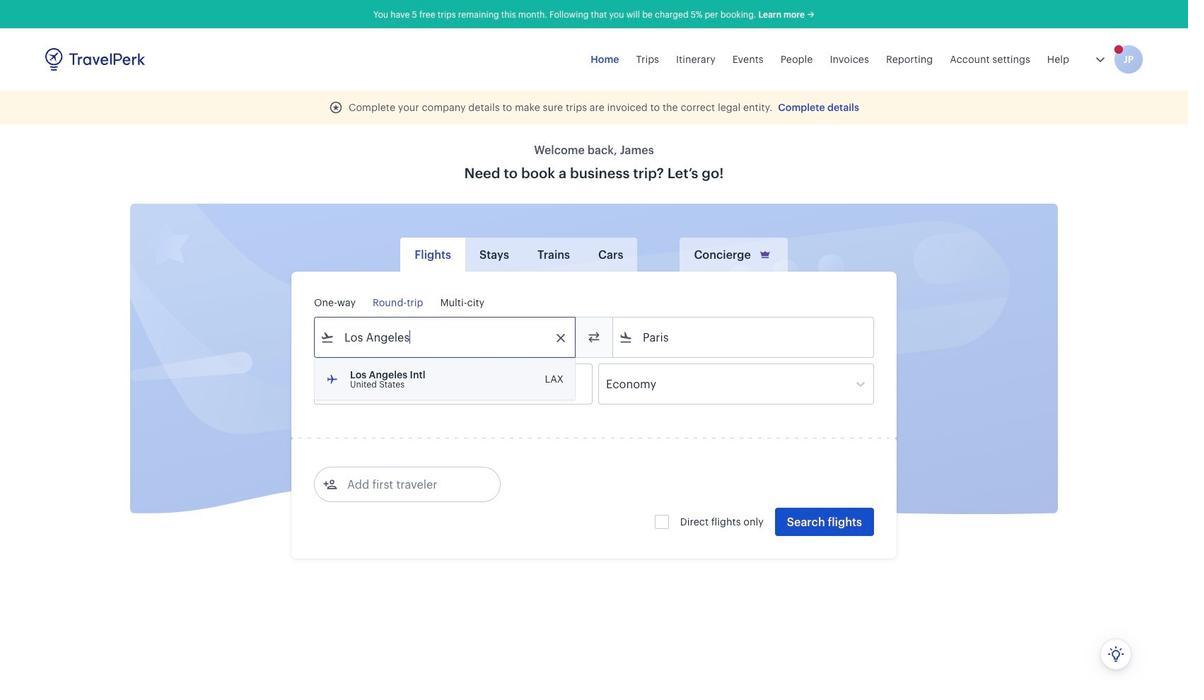 Task type: locate. For each thing, give the bounding box(es) containing it.
Return text field
[[419, 364, 492, 404]]

From search field
[[335, 326, 557, 349]]

To search field
[[633, 326, 855, 349]]



Task type: describe. For each thing, give the bounding box(es) containing it.
Add first traveler search field
[[337, 473, 484, 496]]

Depart text field
[[335, 364, 408, 404]]



Task type: vqa. For each thing, say whether or not it's contained in the screenshot.
first United Airlines image from the bottom
no



